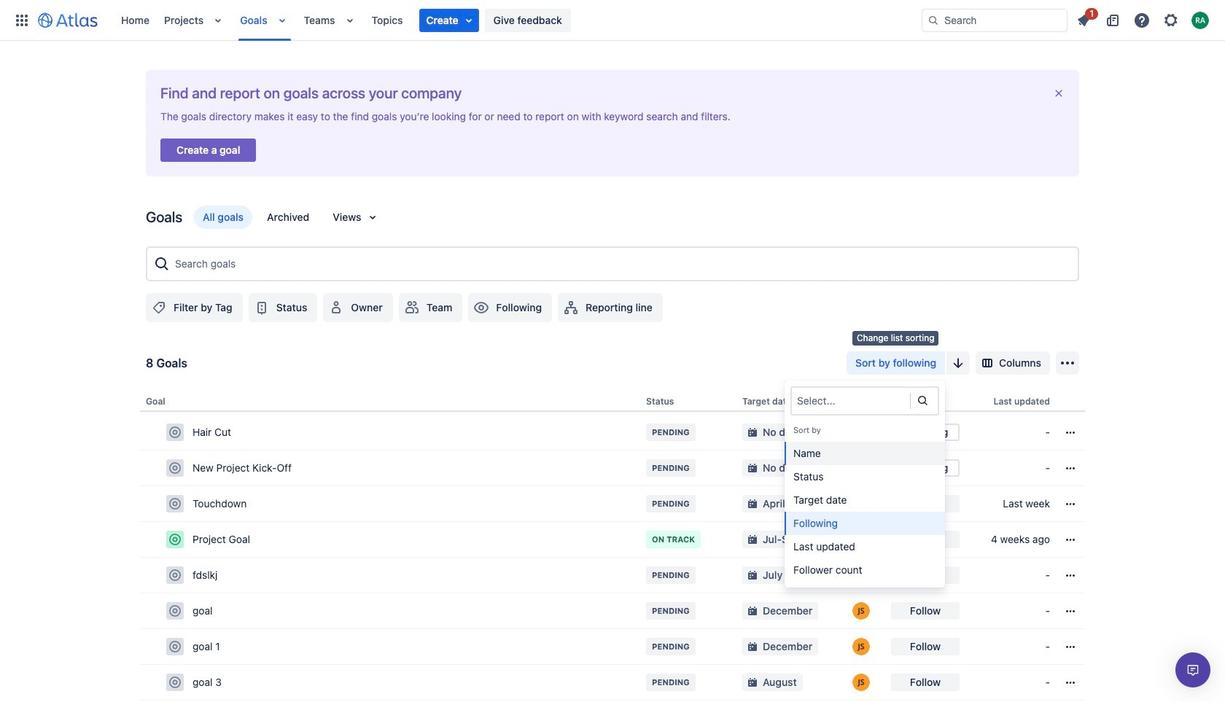 Task type: vqa. For each thing, say whether or not it's contained in the screenshot.
label Icon
yes



Task type: describe. For each thing, give the bounding box(es) containing it.
more icon image for goal 1 image
[[1062, 638, 1079, 656]]

more icon image for 'hair cut' icon
[[1062, 424, 1079, 441]]

goal 3 image
[[169, 677, 181, 688]]

hair cut image
[[169, 427, 181, 438]]

Search goals field
[[171, 251, 1072, 277]]

list item inside top element
[[419, 8, 479, 32]]

more icon image for the goal 3 icon
[[1062, 674, 1079, 691]]

settings image
[[1162, 11, 1180, 29]]

label image
[[150, 299, 168, 316]]

0 horizontal spatial list
[[114, 0, 922, 40]]

more icon image for "touchdown" icon in the bottom of the page
[[1062, 495, 1079, 513]]

more icon image for new project kick-off "icon"
[[1062, 459, 1079, 477]]

more options image
[[1059, 354, 1076, 372]]

new project kick-off image
[[169, 462, 181, 474]]

account image
[[1192, 11, 1209, 29]]

1 horizontal spatial list item
[[1071, 5, 1098, 32]]

goal 1 image
[[169, 641, 181, 653]]

Search field
[[922, 8, 1068, 32]]

switch to... image
[[13, 11, 31, 29]]

more icon image for fdslkj image
[[1062, 567, 1079, 584]]



Task type: locate. For each thing, give the bounding box(es) containing it.
7 more icon image from the top
[[1062, 638, 1079, 656]]

fdslkj image
[[169, 570, 181, 581]]

None text field
[[797, 394, 800, 408]]

more icon image for project goal image
[[1062, 531, 1079, 548]]

3 more icon image from the top
[[1062, 495, 1079, 513]]

None search field
[[922, 8, 1068, 32]]

list
[[114, 0, 922, 40], [1071, 5, 1216, 32]]

top element
[[9, 0, 922, 40]]

more icon image
[[1062, 424, 1079, 441], [1062, 459, 1079, 477], [1062, 495, 1079, 513], [1062, 531, 1079, 548], [1062, 567, 1079, 584], [1062, 602, 1079, 620], [1062, 638, 1079, 656], [1062, 674, 1079, 691]]

5 more icon image from the top
[[1062, 567, 1079, 584]]

6 more icon image from the top
[[1062, 602, 1079, 620]]

notifications image
[[1075, 11, 1092, 29]]

close banner image
[[1053, 88, 1065, 99]]

tooltip
[[852, 331, 939, 346]]

help image
[[1133, 11, 1151, 29]]

goal image
[[169, 605, 181, 617]]

search image
[[928, 14, 939, 26]]

4 more icon image from the top
[[1062, 531, 1079, 548]]

1 horizontal spatial list
[[1071, 5, 1216, 32]]

open intercom messenger image
[[1184, 661, 1202, 679]]

search goals image
[[153, 255, 171, 273]]

open image
[[914, 391, 931, 409]]

reverse sort order image
[[949, 354, 967, 372]]

status image
[[253, 299, 270, 316]]

0 horizontal spatial list item
[[419, 8, 479, 32]]

banner
[[0, 0, 1225, 41]]

list item
[[1071, 5, 1098, 32], [419, 8, 479, 32]]

following image
[[473, 299, 490, 316]]

project goal image
[[169, 534, 181, 546]]

2 more icon image from the top
[[1062, 459, 1079, 477]]

1 more icon image from the top
[[1062, 424, 1079, 441]]

touchdown image
[[169, 498, 181, 510]]

8 more icon image from the top
[[1062, 674, 1079, 691]]

more icon image for the goal icon
[[1062, 602, 1079, 620]]



